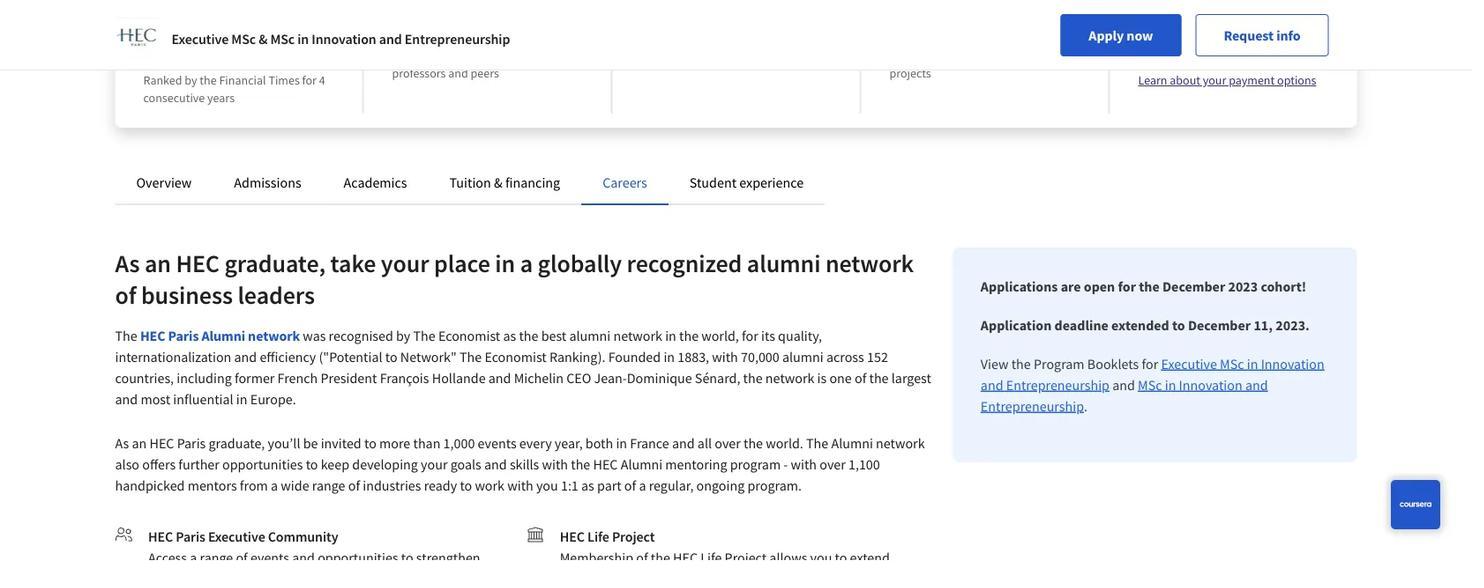 Task type: locate. For each thing, give the bounding box(es) containing it.
hec up internationalization
[[140, 327, 165, 345]]

dominique
[[627, 370, 692, 387]]

hec
[[176, 248, 220, 279], [140, 327, 165, 345], [149, 435, 174, 453], [593, 456, 618, 474], [148, 528, 173, 546], [560, 528, 585, 546]]

0 vertical spatial paris
[[168, 327, 199, 345]]

admissions
[[234, 174, 301, 191]]

the up 1:1
[[571, 456, 590, 474]]

0 vertical spatial as
[[115, 248, 140, 279]]

over
[[715, 435, 741, 453], [820, 456, 846, 474]]

0 vertical spatial alumni
[[747, 248, 821, 279]]

of right 'part'
[[624, 477, 636, 495]]

hec paris executive community
[[148, 528, 338, 546]]

the up program
[[744, 435, 763, 453]]

as left best
[[503, 327, 516, 345]]

jean-
[[594, 370, 627, 387]]

executive inside executive msc in innovation and entrepreneurship
[[1161, 355, 1217, 373]]

msc
[[231, 30, 256, 48], [270, 30, 295, 48], [1220, 355, 1244, 373], [1138, 377, 1162, 394]]

0 vertical spatial graduate,
[[224, 248, 326, 279]]

0 horizontal spatial over
[[715, 435, 741, 453]]

december left 11,
[[1188, 317, 1251, 334]]

december left 2023
[[1163, 278, 1225, 295]]

economist up "michelin"
[[485, 348, 547, 366]]

the up "network""
[[413, 327, 435, 345]]

for
[[302, 72, 317, 88], [1118, 278, 1136, 295], [742, 327, 758, 345], [1142, 355, 1158, 373]]

your up ready
[[421, 456, 448, 474]]

ranking).
[[549, 348, 606, 366]]

of inside was recognised by the economist as the best alumni network in the world, for its quality, internationalization and efficiency ("potential to network" the economist ranking). founded in 1883, with 70,000 alumni across 152 countries, including former french president françois hollande and michelin ceo jean-dominique sénard, the network is one of the largest and most influential in europe.
[[855, 370, 866, 387]]

graduate, up 'leaders'
[[224, 248, 326, 279]]

and left team
[[992, 48, 1012, 64]]

business
[[165, 23, 231, 45]]

years
[[207, 90, 235, 106]]

alumni up its
[[747, 248, 821, 279]]

2 vertical spatial innovation
[[1179, 377, 1243, 394]]

& up financial
[[259, 30, 268, 48]]

0 vertical spatial innovation
[[312, 30, 376, 48]]

your inside "as an hec graduate, take your place in a globally recognized alumni network of business leaders"
[[381, 248, 429, 279]]

december
[[1163, 278, 1225, 295], [1188, 317, 1251, 334]]

1 vertical spatial entrepreneurship
[[1006, 377, 1110, 394]]

graduate, up opportunities
[[209, 435, 265, 453]]

0 horizontal spatial as
[[503, 327, 516, 345]]

as
[[115, 248, 140, 279], [115, 435, 129, 453]]

hec up the business
[[176, 248, 220, 279]]

recognized
[[627, 248, 742, 279]]

70,000
[[741, 348, 780, 366]]

alumni
[[747, 248, 821, 279], [569, 327, 611, 345], [782, 348, 824, 366]]

the
[[200, 72, 217, 88], [1139, 278, 1160, 295], [519, 327, 538, 345], [679, 327, 699, 345], [1011, 355, 1031, 373], [743, 370, 763, 387], [869, 370, 889, 387], [744, 435, 763, 453], [571, 456, 590, 474]]

to down be at the bottom left
[[306, 456, 318, 474]]

payment
[[1229, 72, 1275, 88]]

influential
[[173, 391, 233, 408]]

with down skills
[[507, 477, 533, 495]]

a right from
[[271, 477, 278, 495]]

more
[[379, 435, 410, 453]]

with right "discussions"
[[540, 48, 562, 64]]

euro
[[1247, 23, 1282, 45]]

in inside as an hec paris graduate, you'll be invited to more than 1,000 events every year, both in france and all over the world. the alumni network also offers further opportunities to keep developing your goals and skills with the hec alumni mentoring program - with over 1,100 handpicked mentors from a wide range of industries ready to work with you 1:1 as part of a regular, ongoing program.
[[616, 435, 627, 453]]

the
[[115, 327, 137, 345], [413, 327, 435, 345], [460, 348, 482, 366], [806, 435, 828, 453]]

1 vertical spatial december
[[1188, 317, 1251, 334]]

22,950-24,950 euro total cost learn about your payment options
[[1138, 23, 1320, 88]]

2 horizontal spatial alumni
[[831, 435, 873, 453]]

and down the "booklets"
[[1110, 377, 1138, 394]]

range
[[312, 477, 345, 495]]

of right one
[[855, 370, 866, 387]]

2 vertical spatial paris
[[176, 528, 205, 546]]

take
[[330, 248, 376, 279]]

europe
[[143, 48, 197, 70]]

2 vertical spatial entrepreneurship
[[981, 398, 1084, 415]]

are
[[1061, 278, 1081, 295]]

1 horizontal spatial &
[[494, 174, 503, 191]]

0 horizontal spatial &
[[259, 30, 268, 48]]

executive for &
[[172, 30, 229, 48]]

for left 4
[[302, 72, 317, 88]]

economist
[[438, 327, 500, 345], [485, 348, 547, 366]]

by up "network""
[[396, 327, 410, 345]]

and
[[379, 30, 402, 48], [992, 48, 1012, 64], [448, 65, 468, 81], [234, 348, 257, 366], [488, 370, 511, 387], [981, 377, 1003, 394], [1110, 377, 1138, 394], [1245, 377, 1268, 394], [115, 391, 138, 408], [672, 435, 695, 453], [484, 456, 507, 474]]

françois
[[380, 370, 429, 387]]

a left 'regular,'
[[639, 477, 646, 495]]

alumni up ranking).
[[569, 327, 611, 345]]

0 vertical spatial december
[[1163, 278, 1225, 295]]

president
[[321, 370, 377, 387]]

hec down handpicked
[[148, 528, 173, 546]]

1 horizontal spatial innovation
[[1179, 377, 1243, 394]]

academics link
[[344, 174, 407, 191]]

2 horizontal spatial innovation
[[1261, 355, 1325, 373]]

open
[[1084, 278, 1115, 295]]

executive
[[172, 30, 229, 48], [1161, 355, 1217, 373], [208, 528, 265, 546]]

msc down 2023
[[1220, 355, 1244, 373]]

graduate, inside "as an hec graduate, take your place in a globally recognized alumni network of business leaders"
[[224, 248, 326, 279]]

alumni up "including" in the bottom of the page
[[202, 327, 245, 345]]

2 vertical spatial your
[[421, 456, 448, 474]]

1 as from the top
[[115, 248, 140, 279]]

of left the business
[[115, 280, 136, 311]]

the inside #1 business school in europe ranked by the financial times for 4 consecutive years
[[200, 72, 217, 88]]

msc down the "booklets"
[[1138, 377, 1162, 394]]

efficiency
[[260, 348, 316, 366]]

0 horizontal spatial alumni
[[202, 327, 245, 345]]

with right -
[[791, 456, 817, 474]]

and down view
[[981, 377, 1003, 394]]

across
[[826, 348, 864, 366]]

and down "group"
[[448, 65, 468, 81]]

1 horizontal spatial over
[[820, 456, 846, 474]]

goals
[[450, 456, 481, 474]]

is
[[817, 370, 827, 387]]

0 vertical spatial over
[[715, 435, 741, 453]]

your right about
[[1203, 72, 1226, 88]]

your right take
[[381, 248, 429, 279]]

0 vertical spatial by
[[185, 72, 197, 88]]

as inside as an hec paris graduate, you'll be invited to more than 1,000 events every year, both in france and all over the world. the alumni network also offers further opportunities to keep developing your goals and skills with the hec alumni mentoring program - with over 1,100 handpicked mentors from a wide range of industries ready to work with you 1:1 as part of a regular, ongoing program.
[[115, 435, 129, 453]]

with
[[540, 48, 562, 64], [712, 348, 738, 366], [542, 456, 568, 474], [791, 456, 817, 474], [507, 477, 533, 495]]

by up consecutive
[[185, 72, 197, 88]]

cost
[[1138, 48, 1169, 70]]

economist up hollande
[[438, 327, 500, 345]]

a left globally
[[520, 248, 533, 279]]

0 horizontal spatial by
[[185, 72, 197, 88]]

an inside "as an hec graduate, take your place in a globally recognized alumni network of business leaders"
[[145, 248, 171, 279]]

you
[[536, 477, 558, 495]]

leaders
[[238, 280, 315, 311]]

alumni down quality,
[[782, 348, 824, 366]]

over left 1,100
[[820, 456, 846, 474]]

an for as an hec graduate, take your place in a globally recognized alumni network of business leaders
[[145, 248, 171, 279]]

1 vertical spatial &
[[494, 174, 503, 191]]

handpicked
[[115, 477, 185, 495]]

extended
[[1111, 317, 1169, 334]]

a
[[520, 248, 533, 279], [271, 477, 278, 495], [639, 477, 646, 495]]

cohort!
[[1261, 278, 1307, 295]]

and up professors
[[379, 30, 402, 48]]

events
[[478, 435, 517, 453]]

the right view
[[1011, 355, 1031, 373]]

0 vertical spatial an
[[145, 248, 171, 279]]

1 vertical spatial your
[[381, 248, 429, 279]]

1 vertical spatial graduate,
[[209, 435, 265, 453]]

11,
[[1254, 317, 1273, 334]]

1 vertical spatial paris
[[177, 435, 206, 453]]

executive msc in innovation and entrepreneurship link
[[981, 355, 1325, 394]]

for left its
[[742, 327, 758, 345]]

and inside lectures, webinars, and team projects
[[992, 48, 1012, 64]]

as inside "as an hec graduate, take your place in a globally recognized alumni network of business leaders"
[[115, 248, 140, 279]]

your inside 22,950-24,950 euro total cost learn about your payment options
[[1203, 72, 1226, 88]]

executive down application deadline extended to december 11, 2023.
[[1161, 355, 1217, 373]]

1 vertical spatial innovation
[[1261, 355, 1325, 373]]

school
[[234, 23, 285, 45]]

an
[[145, 248, 171, 279], [132, 435, 147, 453]]

to down the goals
[[460, 477, 472, 495]]

paris up further
[[177, 435, 206, 453]]

program.
[[748, 477, 802, 495]]

as right 1:1
[[581, 477, 594, 495]]

place
[[434, 248, 490, 279]]

its
[[761, 327, 775, 345]]

further
[[178, 456, 219, 474]]

booklets
[[1087, 355, 1139, 373]]

0 vertical spatial executive
[[172, 30, 229, 48]]

request info button
[[1196, 14, 1329, 56]]

to up françois
[[385, 348, 398, 366]]

the up application deadline extended to december 11, 2023.
[[1139, 278, 1160, 295]]

1 horizontal spatial as
[[581, 477, 594, 495]]

taught in english engage in group discussions with professors and peers
[[392, 23, 562, 81]]

1 vertical spatial as
[[581, 477, 594, 495]]

0 vertical spatial your
[[1203, 72, 1226, 88]]

and left "michelin"
[[488, 370, 511, 387]]

4
[[319, 72, 325, 88]]

about
[[1170, 72, 1201, 88]]

every
[[519, 435, 552, 453]]

executive up europe
[[172, 30, 229, 48]]

alumni down france
[[621, 456, 663, 474]]

entrepreneurship inside executive msc in innovation and entrepreneurship
[[1006, 377, 1110, 394]]

the down 152 at the bottom right
[[869, 370, 889, 387]]

msc up financial
[[231, 30, 256, 48]]

academics
[[344, 174, 407, 191]]

founded
[[608, 348, 661, 366]]

executive down from
[[208, 528, 265, 546]]

lectures,
[[890, 48, 936, 64]]

1 horizontal spatial a
[[520, 248, 533, 279]]

msc in innovation and entrepreneurship link
[[981, 377, 1268, 415]]

your inside as an hec paris graduate, you'll be invited to more than 1,000 events every year, both in france and all over the world. the alumni network also offers further opportunities to keep developing your goals and skills with the hec alumni mentoring program - with over 1,100 handpicked mentors from a wide range of industries ready to work with you 1:1 as part of a regular, ongoing program.
[[421, 456, 448, 474]]

applications
[[981, 278, 1058, 295]]

the right world.
[[806, 435, 828, 453]]

1 vertical spatial over
[[820, 456, 846, 474]]

now
[[1127, 26, 1153, 44]]

1 horizontal spatial by
[[396, 327, 410, 345]]

an up the business
[[145, 248, 171, 279]]

the up years
[[200, 72, 217, 88]]

1 vertical spatial by
[[396, 327, 410, 345]]

paris inside as an hec paris graduate, you'll be invited to more than 1,000 events every year, both in france and all over the world. the alumni network also offers further opportunities to keep developing your goals and skills with the hec alumni mentoring program - with over 1,100 handpicked mentors from a wide range of industries ready to work with you 1:1 as part of a regular, ongoing program.
[[177, 435, 206, 453]]

the inside as an hec paris graduate, you'll be invited to more than 1,000 events every year, both in france and all over the world. the alumni network also offers further opportunities to keep developing your goals and skills with the hec alumni mentoring program - with over 1,100 handpicked mentors from a wide range of industries ready to work with you 1:1 as part of a regular, ongoing program.
[[806, 435, 828, 453]]

an up also
[[132, 435, 147, 453]]

english
[[465, 23, 520, 45]]

alumni up 1,100
[[831, 435, 873, 453]]

of right range
[[348, 477, 360, 495]]

and down 11,
[[1245, 377, 1268, 394]]

& right tuition
[[494, 174, 503, 191]]

with down world,
[[712, 348, 738, 366]]

1 vertical spatial an
[[132, 435, 147, 453]]

an inside as an hec paris graduate, you'll be invited to more than 1,000 events every year, both in france and all over the world. the alumni network also offers further opportunities to keep developing your goals and skills with the hec alumni mentoring program - with over 1,100 handpicked mentors from a wide range of industries ready to work with you 1:1 as part of a regular, ongoing program.
[[132, 435, 147, 453]]

and inside executive msc in innovation and entrepreneurship
[[981, 377, 1003, 394]]

with inside was recognised by the economist as the best alumni network in the world, for its quality, internationalization and efficiency ("potential to network" the economist ranking). founded in 1883, with 70,000 alumni across 152 countries, including former french president françois hollande and michelin ceo jean-dominique sénard, the network is one of the largest and most influential in europe.
[[712, 348, 738, 366]]

2 as from the top
[[115, 435, 129, 453]]

0 vertical spatial as
[[503, 327, 516, 345]]

1 vertical spatial as
[[115, 435, 129, 453]]

paris up internationalization
[[168, 327, 199, 345]]

hollande
[[432, 370, 486, 387]]

1 horizontal spatial alumni
[[621, 456, 663, 474]]

to
[[1172, 317, 1185, 334], [385, 348, 398, 366], [364, 435, 376, 453], [306, 456, 318, 474], [460, 477, 472, 495]]

1 vertical spatial executive
[[1161, 355, 1217, 373]]

in inside executive msc in innovation and entrepreneurship
[[1247, 355, 1258, 373]]

careers link
[[603, 174, 647, 191]]

the hec paris alumni network
[[115, 327, 300, 345]]

over right all
[[715, 435, 741, 453]]

paris down mentors
[[176, 528, 205, 546]]

an for as an hec paris graduate, you'll be invited to more than 1,000 events every year, both in france and all over the world. the alumni network also offers further opportunities to keep developing your goals and skills with the hec alumni mentoring program - with over 1,100 handpicked mentors from a wide range of industries ready to work with you 1:1 as part of a regular, ongoing program.
[[132, 435, 147, 453]]



Task type: describe. For each thing, give the bounding box(es) containing it.
1 vertical spatial alumni
[[831, 435, 873, 453]]

and down the countries, at the left
[[115, 391, 138, 408]]

-
[[784, 456, 788, 474]]

engage
[[392, 48, 430, 64]]

2023
[[1228, 278, 1258, 295]]

france
[[630, 435, 669, 453]]

the up 1883,
[[679, 327, 699, 345]]

learn about your payment options link
[[1138, 72, 1316, 88]]

network"
[[400, 348, 457, 366]]

as inside as an hec paris graduate, you'll be invited to more than 1,000 events every year, both in france and all over the world. the alumni network also offers further opportunities to keep developing your goals and skills with the hec alumni mentoring program - with over 1,100 handpicked mentors from a wide range of industries ready to work with you 1:1 as part of a regular, ongoing program.
[[581, 477, 594, 495]]

hec up offers
[[149, 435, 174, 453]]

and up former
[[234, 348, 257, 366]]

overview
[[136, 174, 192, 191]]

0 horizontal spatial innovation
[[312, 30, 376, 48]]

hec paris logo image
[[115, 18, 157, 60]]

offers
[[142, 456, 176, 474]]

and inside 'msc in innovation and entrepreneurship'
[[1245, 377, 1268, 394]]

year,
[[555, 435, 583, 453]]

as an hec graduate, take your place in a globally recognized alumni network of business leaders
[[115, 248, 914, 311]]

overview link
[[136, 174, 192, 191]]

msc inside executive msc in innovation and entrepreneurship
[[1220, 355, 1244, 373]]

total
[[1285, 23, 1320, 45]]

skills
[[510, 456, 539, 474]]

executive for in
[[1161, 355, 1217, 373]]

hec left life
[[560, 528, 585, 546]]

request info
[[1224, 26, 1301, 44]]

applications are open for the december 2023 cohort!
[[981, 278, 1307, 295]]

the up the countries, at the left
[[115, 327, 137, 345]]

in inside 'msc in innovation and entrepreneurship'
[[1165, 377, 1176, 394]]

europe.
[[250, 391, 296, 408]]

work
[[475, 477, 505, 495]]

student
[[690, 174, 737, 191]]

community
[[268, 528, 338, 546]]

application
[[981, 317, 1052, 334]]

2 vertical spatial executive
[[208, 528, 265, 546]]

team
[[1014, 48, 1040, 64]]

apply now
[[1089, 26, 1153, 44]]

opportunities
[[222, 456, 303, 474]]

including
[[177, 370, 232, 387]]

view
[[981, 355, 1009, 373]]

keep
[[321, 456, 349, 474]]

countries,
[[115, 370, 174, 387]]

to left more
[[364, 435, 376, 453]]

quality,
[[778, 327, 822, 345]]

lectures, webinars, and team projects
[[890, 48, 1040, 81]]

0 vertical spatial alumni
[[202, 327, 245, 345]]

2023.
[[1276, 317, 1310, 334]]

of inside "as an hec graduate, take your place in a globally recognized alumni network of business leaders"
[[115, 280, 136, 311]]

#1
[[143, 23, 161, 45]]

world.
[[766, 435, 803, 453]]

financing
[[505, 174, 560, 191]]

view the program booklets for
[[981, 355, 1161, 373]]

apply now button
[[1061, 14, 1181, 56]]

careers
[[603, 174, 647, 191]]

and inside taught in english engage in group discussions with professors and peers
[[448, 65, 468, 81]]

0 vertical spatial entrepreneurship
[[405, 30, 510, 48]]

for inside #1 business school in europe ranked by the financial times for 4 consecutive years
[[302, 72, 317, 88]]

innovation inside 'msc in innovation and entrepreneurship'
[[1179, 377, 1243, 394]]

deadline
[[1055, 317, 1109, 334]]

for right the "booklets"
[[1142, 355, 1158, 373]]

1883,
[[678, 348, 709, 366]]

the up hollande
[[460, 348, 482, 366]]

1,000
[[443, 435, 475, 453]]

for right open
[[1118, 278, 1136, 295]]

admissions link
[[234, 174, 301, 191]]

hec inside "as an hec graduate, take your place in a globally recognized alumni network of business leaders"
[[176, 248, 220, 279]]

wide
[[281, 477, 309, 495]]

2 vertical spatial alumni
[[782, 348, 824, 366]]

financial
[[219, 72, 266, 88]]

with inside taught in english engage in group discussions with professors and peers
[[540, 48, 562, 64]]

both
[[586, 435, 613, 453]]

sénard,
[[695, 370, 740, 387]]

0 vertical spatial economist
[[438, 327, 500, 345]]

as inside was recognised by the economist as the best alumni network in the world, for its quality, internationalization and efficiency ("potential to network" the economist ranking). founded in 1883, with 70,000 alumni across 152 countries, including former french president françois hollande and michelin ceo jean-dominique sénard, the network is one of the largest and most influential in europe.
[[503, 327, 516, 345]]

as for as an hec paris graduate, you'll be invited to more than 1,000 events every year, both in france and all over the world. the alumni network also offers further opportunities to keep developing your goals and skills with the hec alumni mentoring program - with over 1,100 handpicked mentors from a wide range of industries ready to work with you 1:1 as part of a regular, ongoing program.
[[115, 435, 129, 453]]

business
[[141, 280, 233, 311]]

msc in innovation and entrepreneurship
[[981, 377, 1268, 415]]

and left all
[[672, 435, 695, 453]]

#1 business school in europe ranked by the financial times for 4 consecutive years
[[143, 23, 325, 106]]

one
[[830, 370, 852, 387]]

msc up times
[[270, 30, 295, 48]]

by inside was recognised by the economist as the best alumni network in the world, for its quality, internationalization and efficiency ("potential to network" the economist ranking). founded in 1883, with 70,000 alumni across 152 countries, including former french president françois hollande and michelin ceo jean-dominique sénard, the network is one of the largest and most influential in europe.
[[396, 327, 410, 345]]

in inside #1 business school in europe ranked by the financial times for 4 consecutive years
[[289, 23, 303, 45]]

from
[[240, 477, 268, 495]]

recognised
[[329, 327, 393, 345]]

peers
[[471, 65, 499, 81]]

also
[[115, 456, 139, 474]]

innovation inside executive msc in innovation and entrepreneurship
[[1261, 355, 1325, 373]]

consecutive
[[143, 90, 205, 106]]

tuition & financing link
[[449, 174, 560, 191]]

was recognised by the economist as the best alumni network in the world, for its quality, internationalization and efficiency ("potential to network" the economist ranking). founded in 1883, with 70,000 alumni across 152 countries, including former french president françois hollande and michelin ceo jean-dominique sénard, the network is one of the largest and most influential in europe.
[[115, 327, 931, 408]]

info
[[1277, 26, 1301, 44]]

1 vertical spatial economist
[[485, 348, 547, 366]]

entrepreneurship inside 'msc in innovation and entrepreneurship'
[[981, 398, 1084, 415]]

experience
[[739, 174, 804, 191]]

best
[[541, 327, 566, 345]]

life
[[587, 528, 609, 546]]

1 vertical spatial alumni
[[569, 327, 611, 345]]

as an hec paris graduate, you'll be invited to more than 1,000 events every year, both in france and all over the world. the alumni network also offers further opportunities to keep developing your goals and skills with the hec alumni mentoring program - with over 1,100 handpicked mentors from a wide range of industries ready to work with you 1:1 as part of a regular, ongoing program.
[[115, 435, 925, 495]]

24,950
[[1193, 23, 1243, 45]]

with up you
[[542, 456, 568, 474]]

2 horizontal spatial a
[[639, 477, 646, 495]]

.
[[1084, 398, 1088, 415]]

a inside "as an hec graduate, take your place in a globally recognized alumni network of business leaders"
[[520, 248, 533, 279]]

to inside was recognised by the economist as the best alumni network in the world, for its quality, internationalization and efficiency ("potential to network" the economist ranking). founded in 1883, with 70,000 alumni across 152 countries, including former french president françois hollande and michelin ceo jean-dominique sénard, the network is one of the largest and most influential in europe.
[[385, 348, 398, 366]]

group
[[445, 48, 475, 64]]

ranked
[[143, 72, 182, 88]]

hec life project
[[560, 528, 655, 546]]

apply
[[1089, 26, 1124, 44]]

for inside was recognised by the economist as the best alumni network in the world, for its quality, internationalization and efficiency ("potential to network" the economist ranking). founded in 1883, with 70,000 alumni across 152 countries, including former french president françois hollande and michelin ceo jean-dominique sénard, the network is one of the largest and most influential in europe.
[[742, 327, 758, 345]]

2 vertical spatial alumni
[[621, 456, 663, 474]]

alumni inside "as an hec graduate, take your place in a globally recognized alumni network of business leaders"
[[747, 248, 821, 279]]

0 horizontal spatial a
[[271, 477, 278, 495]]

and down events
[[484, 456, 507, 474]]

22,950-
[[1138, 23, 1194, 45]]

hec up 'part'
[[593, 456, 618, 474]]

the down 70,000
[[743, 370, 763, 387]]

network inside "as an hec graduate, take your place in a globally recognized alumni network of business leaders"
[[826, 248, 914, 279]]

to right extended
[[1172, 317, 1185, 334]]

as for as an hec graduate, take your place in a globally recognized alumni network of business leaders
[[115, 248, 140, 279]]

by inside #1 business school in europe ranked by the financial times for 4 consecutive years
[[185, 72, 197, 88]]

graduate, inside as an hec paris graduate, you'll be invited to more than 1,000 events every year, both in france and all over the world. the alumni network also offers further opportunities to keep developing your goals and skills with the hec alumni mentoring program - with over 1,100 handpicked mentors from a wide range of industries ready to work with you 1:1 as part of a regular, ongoing program.
[[209, 435, 265, 453]]

0 vertical spatial &
[[259, 30, 268, 48]]

developing
[[352, 456, 418, 474]]

student experience
[[690, 174, 804, 191]]

msc inside 'msc in innovation and entrepreneurship'
[[1138, 377, 1162, 394]]

program
[[1034, 355, 1085, 373]]

you'll
[[268, 435, 300, 453]]

webinars,
[[939, 48, 989, 64]]

application deadline extended to december 11, 2023.
[[981, 317, 1310, 334]]

the left best
[[519, 327, 538, 345]]

most
[[141, 391, 170, 408]]

in inside "as an hec graduate, take your place in a globally recognized alumni network of business leaders"
[[495, 248, 515, 279]]

network inside as an hec paris graduate, you'll be invited to more than 1,000 events every year, both in france and all over the world. the alumni network also offers further opportunities to keep developing your goals and skills with the hec alumni mentoring program - with over 1,100 handpicked mentors from a wide range of industries ready to work with you 1:1 as part of a regular, ongoing program.
[[876, 435, 925, 453]]

french
[[277, 370, 318, 387]]

all
[[698, 435, 712, 453]]

project
[[612, 528, 655, 546]]

1,100
[[849, 456, 880, 474]]

projects
[[890, 65, 931, 81]]



Task type: vqa. For each thing, say whether or not it's contained in the screenshot.
Show more corresponding to Accenture
no



